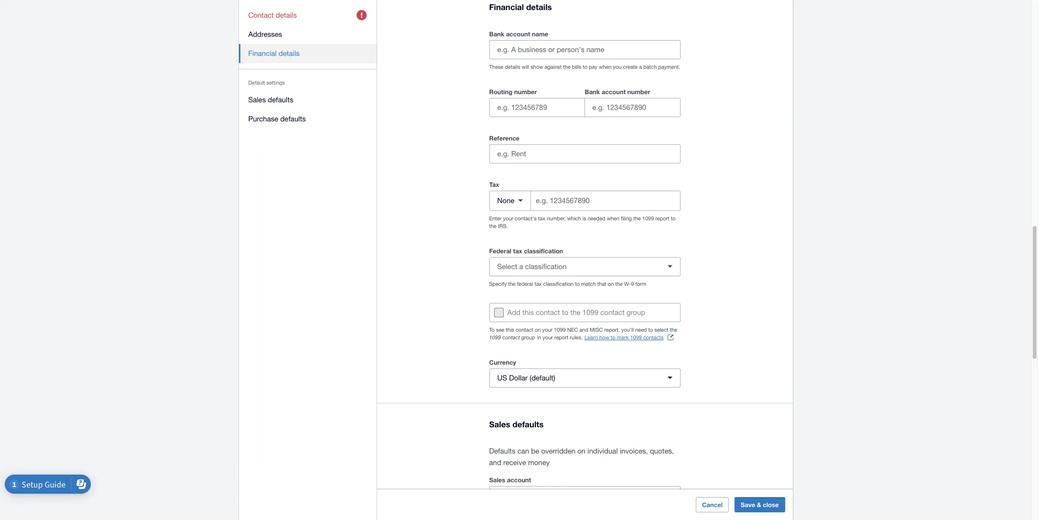 Task type: vqa. For each thing, say whether or not it's contained in the screenshot.
Create And Customize Your First Invoice
no



Task type: locate. For each thing, give the bounding box(es) containing it.
specify
[[489, 281, 507, 287]]

show
[[531, 64, 543, 70]]

on inside to see this contact on your 1099 nec and misc report, you'll need to select the 1099 contact group in your report rules. learn how to mark 1099 contacts
[[535, 327, 541, 333]]

0 vertical spatial group
[[627, 308, 646, 316]]

tax right federal
[[535, 281, 542, 287]]

defaults can be overridden on individual invoices, quotes, and receive money
[[489, 447, 674, 467]]

report inside enter your contact's tax number, which is needed when filing the 1099 report to the irs.
[[656, 215, 670, 221]]

0 vertical spatial your
[[503, 215, 513, 221]]

0 horizontal spatial report
[[555, 334, 569, 340]]

1 vertical spatial and
[[489, 458, 501, 467]]

0 vertical spatial tax
[[538, 215, 545, 221]]

and down defaults
[[489, 458, 501, 467]]

pay
[[589, 64, 598, 70]]

report
[[656, 215, 670, 221], [555, 334, 569, 340]]

account for name
[[506, 30, 530, 38]]

1 vertical spatial report
[[555, 334, 569, 340]]

0 horizontal spatial financial details
[[248, 49, 300, 57]]

report down "nec"
[[555, 334, 569, 340]]

us
[[497, 374, 507, 382]]

financial details up bank account name at the top of the page
[[489, 2, 552, 12]]

this
[[523, 308, 534, 316], [506, 327, 514, 333]]

tax inside enter your contact's tax number, which is needed when filing the 1099 report to the irs.
[[538, 215, 545, 221]]

1 vertical spatial sales
[[489, 419, 510, 429]]

when left you
[[599, 64, 612, 70]]

when left filing
[[607, 215, 620, 221]]

enter your contact's tax number, which is needed when filing the 1099 report to the irs.
[[489, 215, 676, 229]]

mark
[[617, 334, 629, 340]]

tax
[[538, 215, 545, 221], [513, 247, 522, 255], [535, 281, 542, 287]]

1 vertical spatial on
[[535, 327, 541, 333]]

account for number
[[602, 88, 626, 95]]

classification up select a classification
[[524, 247, 563, 255]]

0 vertical spatial when
[[599, 64, 612, 70]]

1 horizontal spatial bank
[[585, 88, 600, 95]]

a left batch
[[639, 64, 642, 70]]

sales up defaults
[[489, 419, 510, 429]]

these
[[489, 64, 504, 70]]

the right filing
[[634, 215, 641, 221]]

dollar
[[509, 374, 528, 382]]

0 vertical spatial defaults
[[268, 96, 293, 104]]

0 vertical spatial financial
[[489, 2, 524, 12]]

batch
[[644, 64, 657, 70]]

to
[[583, 64, 588, 70], [671, 215, 676, 221], [575, 281, 580, 287], [562, 308, 569, 316], [648, 327, 653, 333], [611, 334, 616, 340]]

0 vertical spatial sales defaults
[[248, 96, 293, 104]]

the
[[563, 64, 571, 70], [634, 215, 641, 221], [489, 223, 497, 229], [508, 281, 516, 287], [615, 281, 623, 287], [571, 308, 581, 316], [670, 327, 677, 333]]

0 vertical spatial and
[[580, 327, 588, 333]]

the right select
[[670, 327, 677, 333]]

account
[[506, 30, 530, 38], [602, 88, 626, 95], [507, 476, 531, 484]]

financial details inside menu
[[248, 49, 300, 57]]

irs.
[[498, 223, 508, 229]]

your left "nec"
[[542, 327, 553, 333]]

and for misc
[[580, 327, 588, 333]]

details right contact
[[276, 11, 297, 19]]

0 horizontal spatial group
[[522, 334, 535, 340]]

financial up bank account name at the top of the page
[[489, 2, 524, 12]]

1 horizontal spatial number
[[628, 88, 650, 95]]

on inside the defaults can be overridden on individual invoices, quotes, and receive money
[[578, 447, 586, 455]]

1 vertical spatial a
[[519, 263, 523, 271]]

financial down addresses
[[248, 49, 277, 57]]

0 horizontal spatial sales defaults
[[248, 96, 293, 104]]

the up "nec"
[[571, 308, 581, 316]]

and inside the defaults can be overridden on individual invoices, quotes, and receive money
[[489, 458, 501, 467]]

1 number from the left
[[514, 88, 537, 95]]

2 horizontal spatial on
[[608, 281, 614, 287]]

contacts
[[643, 334, 664, 340]]

defaults up can
[[513, 419, 544, 429]]

classification for federal tax classification
[[524, 247, 563, 255]]

2 vertical spatial on
[[578, 447, 586, 455]]

1 vertical spatial this
[[506, 327, 514, 333]]

0 vertical spatial account
[[506, 30, 530, 38]]

routing number
[[489, 88, 537, 95]]

receive
[[503, 458, 526, 467]]

number up routing number field
[[514, 88, 537, 95]]

2 vertical spatial sales
[[489, 476, 505, 484]]

tax for tax
[[538, 215, 545, 221]]

on up "in"
[[535, 327, 541, 333]]

&
[[757, 501, 761, 509]]

1099 inside enter your contact's tax number, which is needed when filing the 1099 report to the irs.
[[642, 215, 654, 221]]

on
[[608, 281, 614, 287], [535, 327, 541, 333], [578, 447, 586, 455]]

on left individual
[[578, 447, 586, 455]]

select a classification
[[497, 263, 567, 271]]

classification inside popup button
[[525, 263, 567, 271]]

when
[[599, 64, 612, 70], [607, 215, 620, 221]]

overridden
[[541, 447, 576, 455]]

sales defaults inside menu
[[248, 96, 293, 104]]

this right add
[[523, 308, 534, 316]]

close
[[763, 501, 779, 509]]

select
[[655, 327, 669, 333]]

a
[[639, 64, 642, 70], [519, 263, 523, 271]]

1 vertical spatial defaults
[[280, 115, 306, 123]]

to right filing
[[671, 215, 676, 221]]

classification left match
[[543, 281, 574, 287]]

0 vertical spatial financial details
[[489, 2, 552, 12]]

purchase
[[248, 115, 278, 123]]

0 vertical spatial this
[[523, 308, 534, 316]]

details left will
[[505, 64, 520, 70]]

0 vertical spatial on
[[608, 281, 614, 287]]

enter
[[489, 215, 502, 221]]

1 vertical spatial financial details
[[248, 49, 300, 57]]

financial details
[[489, 2, 552, 12], [248, 49, 300, 57]]

1 vertical spatial sales defaults
[[489, 419, 544, 429]]

match
[[581, 281, 596, 287]]

1 vertical spatial classification
[[525, 263, 567, 271]]

reference
[[489, 134, 520, 142]]

financial inside financial details link
[[248, 49, 277, 57]]

1 vertical spatial financial
[[248, 49, 277, 57]]

1099 down need
[[630, 334, 642, 340]]

0 horizontal spatial a
[[519, 263, 523, 271]]

1 vertical spatial when
[[607, 215, 620, 221]]

0 horizontal spatial on
[[535, 327, 541, 333]]

0 horizontal spatial financial
[[248, 49, 277, 57]]

1 horizontal spatial and
[[580, 327, 588, 333]]

Sales account field
[[490, 487, 680, 505]]

reference group
[[489, 132, 681, 163]]

Bank account name field
[[490, 40, 680, 59]]

classification down 'federal tax classification'
[[525, 263, 567, 271]]

0 vertical spatial classification
[[524, 247, 563, 255]]

bank up these
[[489, 30, 505, 38]]

1 vertical spatial bank
[[585, 88, 600, 95]]

Routing number field
[[490, 98, 584, 116]]

1 horizontal spatial this
[[523, 308, 534, 316]]

1 horizontal spatial a
[[639, 64, 642, 70]]

2 vertical spatial your
[[543, 334, 553, 340]]

1 horizontal spatial financial details
[[489, 2, 552, 12]]

to inside enter your contact's tax number, which is needed when filing the 1099 report to the irs.
[[671, 215, 676, 221]]

defaults
[[268, 96, 293, 104], [280, 115, 306, 123], [513, 419, 544, 429]]

invoices,
[[620, 447, 648, 455]]

the down enter
[[489, 223, 497, 229]]

defaults
[[489, 447, 516, 455]]

classification
[[524, 247, 563, 255], [525, 263, 567, 271], [543, 281, 574, 287]]

sales
[[248, 96, 266, 104], [489, 419, 510, 429], [489, 476, 505, 484]]

group
[[489, 86, 681, 117]]

number up bank account number 'field'
[[628, 88, 650, 95]]

account down receive
[[507, 476, 531, 484]]

contact
[[536, 308, 560, 316], [601, 308, 625, 316], [516, 327, 534, 333], [502, 334, 520, 340]]

sales down 'default'
[[248, 96, 266, 104]]

and
[[580, 327, 588, 333], [489, 458, 501, 467]]

1099 right filing
[[642, 215, 654, 221]]

number
[[514, 88, 537, 95], [628, 88, 650, 95]]

0 vertical spatial sales
[[248, 96, 266, 104]]

your up irs.
[[503, 215, 513, 221]]

group
[[627, 308, 646, 316], [522, 334, 535, 340]]

a right select
[[519, 263, 523, 271]]

0 horizontal spatial bank
[[489, 30, 505, 38]]

classification for select a classification
[[525, 263, 567, 271]]

which
[[567, 215, 581, 221]]

2 number from the left
[[628, 88, 650, 95]]

this right see
[[506, 327, 514, 333]]

1 vertical spatial group
[[522, 334, 535, 340]]

2 vertical spatial account
[[507, 476, 531, 484]]

1 horizontal spatial group
[[627, 308, 646, 316]]

bank down pay
[[585, 88, 600, 95]]

you
[[613, 64, 622, 70]]

1 vertical spatial account
[[602, 88, 626, 95]]

report,
[[605, 327, 620, 333]]

and for receive
[[489, 458, 501, 467]]

financial details down addresses
[[248, 49, 300, 57]]

sales defaults up can
[[489, 419, 544, 429]]

on right that
[[608, 281, 614, 287]]

to down 'report,'
[[611, 334, 616, 340]]

contact
[[248, 11, 274, 19]]

sales down receive
[[489, 476, 505, 484]]

select a classification button
[[489, 257, 681, 276]]

none button
[[490, 191, 531, 210]]

0 horizontal spatial number
[[514, 88, 537, 95]]

1 horizontal spatial on
[[578, 447, 586, 455]]

bank
[[489, 30, 505, 38], [585, 88, 600, 95]]

details
[[526, 2, 552, 12], [276, 11, 297, 19], [279, 49, 300, 57], [505, 64, 520, 70]]

cancel button
[[696, 497, 729, 513]]

group up need
[[627, 308, 646, 316]]

on for money
[[578, 447, 586, 455]]

sales defaults down the default settings
[[248, 96, 293, 104]]

1 horizontal spatial report
[[656, 215, 670, 221]]

federal
[[489, 247, 512, 255]]

Reference field
[[490, 145, 680, 163]]

this inside to see this contact on your 1099 nec and misc report, you'll need to select the 1099 contact group in your report rules. learn how to mark 1099 contacts
[[506, 327, 514, 333]]

(default)
[[530, 374, 555, 382]]

defaults down settings in the left top of the page
[[268, 96, 293, 104]]

tax left number,
[[538, 215, 545, 221]]

purchase defaults
[[248, 115, 306, 123]]

0 vertical spatial report
[[656, 215, 670, 221]]

misc
[[590, 327, 603, 333]]

contact down add
[[516, 327, 534, 333]]

report right filing
[[656, 215, 670, 221]]

sales defaults link
[[239, 90, 377, 109]]

the left bills
[[563, 64, 571, 70]]

financial
[[489, 2, 524, 12], [248, 49, 277, 57]]

account left name
[[506, 30, 530, 38]]

defaults down sales defaults link on the left
[[280, 115, 306, 123]]

sales defaults
[[248, 96, 293, 104], [489, 419, 544, 429]]

0 vertical spatial a
[[639, 64, 642, 70]]

2 vertical spatial tax
[[535, 281, 542, 287]]

account up bank account number 'field'
[[602, 88, 626, 95]]

the inside to see this contact on your 1099 nec and misc report, you'll need to select the 1099 contact group in your report rules. learn how to mark 1099 contacts
[[670, 327, 677, 333]]

contact up 'report,'
[[601, 308, 625, 316]]

1099
[[642, 215, 654, 221], [583, 308, 599, 316], [554, 327, 566, 333], [489, 334, 501, 340], [630, 334, 642, 340]]

0 horizontal spatial this
[[506, 327, 514, 333]]

and up learn
[[580, 327, 588, 333]]

menu
[[239, 0, 377, 134]]

group left "in"
[[522, 334, 535, 340]]

and inside to see this contact on your 1099 nec and misc report, you'll need to select the 1099 contact group in your report rules. learn how to mark 1099 contacts
[[580, 327, 588, 333]]

0 horizontal spatial and
[[489, 458, 501, 467]]

your right "in"
[[543, 334, 553, 340]]

see
[[496, 327, 505, 333]]

tax right the federal
[[513, 247, 522, 255]]

0 vertical spatial bank
[[489, 30, 505, 38]]

contact up "in"
[[536, 308, 560, 316]]



Task type: describe. For each thing, give the bounding box(es) containing it.
sales inside sales defaults link
[[248, 96, 266, 104]]

addresses link
[[239, 25, 377, 44]]

name
[[532, 30, 548, 38]]

will
[[522, 64, 529, 70]]

bank for bank account name
[[489, 30, 505, 38]]

the left federal
[[508, 281, 516, 287]]

need
[[635, 327, 647, 333]]

w-
[[624, 281, 631, 287]]

defaults for purchase defaults link
[[280, 115, 306, 123]]

quotes,
[[650, 447, 674, 455]]

federal tax classification
[[489, 247, 563, 255]]

that
[[598, 281, 607, 287]]

report inside to see this contact on your 1099 nec and misc report, you'll need to select the 1099 contact group in your report rules. learn how to mark 1099 contacts
[[555, 334, 569, 340]]

bank account number
[[585, 88, 650, 95]]

1 vertical spatial tax
[[513, 247, 522, 255]]

bills
[[572, 64, 581, 70]]

none
[[497, 197, 515, 205]]

add this contact to the 1099 contact group
[[507, 308, 646, 316]]

your inside enter your contact's tax number, which is needed when filing the 1099 report to the irs.
[[503, 215, 513, 221]]

1 horizontal spatial sales defaults
[[489, 419, 544, 429]]

to see this contact on your 1099 nec and misc report, you'll need to select the 1099 contact group in your report rules. learn how to mark 1099 contacts
[[489, 327, 677, 340]]

cancel
[[702, 501, 723, 509]]

tax for federal tax classification
[[535, 281, 542, 287]]

sales account
[[489, 476, 531, 484]]

payment.
[[658, 64, 680, 70]]

settings
[[266, 80, 285, 86]]

2 vertical spatial classification
[[543, 281, 574, 287]]

group containing routing number
[[489, 86, 681, 117]]

defaults for sales defaults link on the left
[[268, 96, 293, 104]]

needed
[[588, 215, 606, 221]]

Tax text field
[[535, 192, 680, 210]]

the left w-
[[615, 281, 623, 287]]

bank for bank account number
[[585, 88, 600, 95]]

menu containing contact details
[[239, 0, 377, 134]]

us dollar (default)
[[497, 374, 555, 382]]

is
[[583, 215, 586, 221]]

learn
[[585, 334, 598, 340]]

save & close button
[[735, 497, 785, 513]]

1 vertical spatial your
[[542, 327, 553, 333]]

contact down see
[[502, 334, 520, 340]]

create
[[623, 64, 638, 70]]

contact's
[[515, 215, 537, 221]]

form
[[636, 281, 646, 287]]

to up contacts
[[648, 327, 653, 333]]

save & close
[[741, 501, 779, 509]]

filing
[[621, 215, 632, 221]]

against
[[545, 64, 562, 70]]

details down the addresses link
[[279, 49, 300, 57]]

financial details link
[[239, 44, 377, 63]]

default settings
[[248, 80, 285, 86]]

to left match
[[575, 281, 580, 287]]

rules.
[[570, 334, 583, 340]]

money
[[528, 458, 550, 467]]

individual
[[588, 447, 618, 455]]

2 vertical spatial defaults
[[513, 419, 544, 429]]

routing
[[489, 88, 513, 95]]

to up "nec"
[[562, 308, 569, 316]]

purchase defaults link
[[239, 109, 377, 129]]

number,
[[547, 215, 566, 221]]

default
[[248, 80, 265, 86]]

tax
[[489, 181, 499, 188]]

on for report,
[[535, 327, 541, 333]]

these details will show against the bills to pay when you create a batch payment.
[[489, 64, 680, 70]]

9
[[631, 281, 634, 287]]

can
[[518, 447, 529, 455]]

federal
[[517, 281, 533, 287]]

currency
[[489, 358, 516, 366]]

contact details link
[[239, 6, 377, 25]]

1099 left "nec"
[[554, 327, 566, 333]]

Bank account number field
[[585, 98, 680, 116]]

nec
[[567, 327, 578, 333]]

details up name
[[526, 2, 552, 12]]

you'll
[[622, 327, 634, 333]]

learn how to mark 1099 contacts link
[[585, 334, 673, 341]]

1 horizontal spatial financial
[[489, 2, 524, 12]]

1099 up misc
[[583, 308, 599, 316]]

to
[[489, 327, 495, 333]]

how
[[600, 334, 609, 340]]

to left pay
[[583, 64, 588, 70]]

when inside enter your contact's tax number, which is needed when filing the 1099 report to the irs.
[[607, 215, 620, 221]]

a inside select a classification popup button
[[519, 263, 523, 271]]

select
[[497, 263, 518, 271]]

contact details
[[248, 11, 297, 19]]

1099 down to
[[489, 334, 501, 340]]

save
[[741, 501, 755, 509]]

add
[[507, 308, 521, 316]]

specify the federal tax classification to match that on the w-9 form
[[489, 281, 646, 287]]

addresses
[[248, 30, 282, 38]]

bank account name
[[489, 30, 548, 38]]

group inside to see this contact on your 1099 nec and misc report, you'll need to select the 1099 contact group in your report rules. learn how to mark 1099 contacts
[[522, 334, 535, 340]]

be
[[531, 447, 539, 455]]

in
[[537, 334, 541, 340]]



